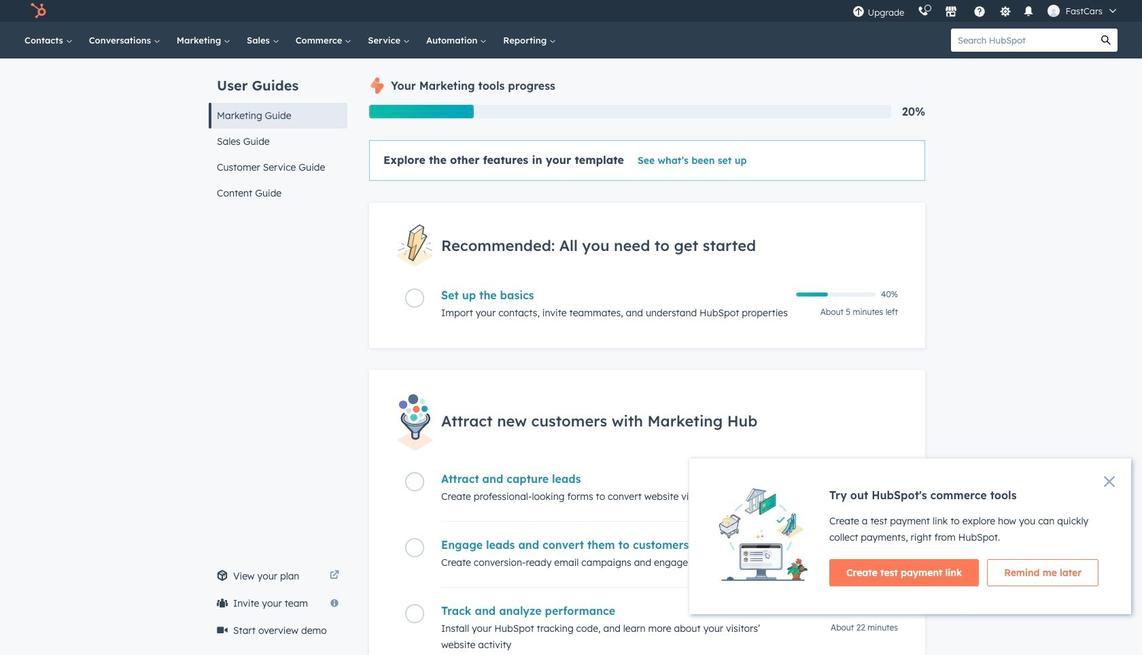 Task type: describe. For each thing, give the bounding box(es) containing it.
close image
[[1105, 476, 1116, 487]]

1 link opens in a new window image from the top
[[330, 568, 339, 584]]

christina overa image
[[1049, 5, 1061, 17]]

[object object] complete progress bar
[[797, 293, 828, 297]]

marketplaces image
[[946, 6, 958, 18]]



Task type: locate. For each thing, give the bounding box(es) containing it.
progress bar
[[369, 105, 474, 118]]

menu
[[847, 0, 1126, 22]]

link opens in a new window image
[[330, 568, 339, 584], [330, 571, 339, 581]]

2 link opens in a new window image from the top
[[330, 571, 339, 581]]

user guides element
[[209, 59, 348, 206]]

Search HubSpot search field
[[952, 29, 1095, 52]]



Task type: vqa. For each thing, say whether or not it's contained in the screenshot.
menu
yes



